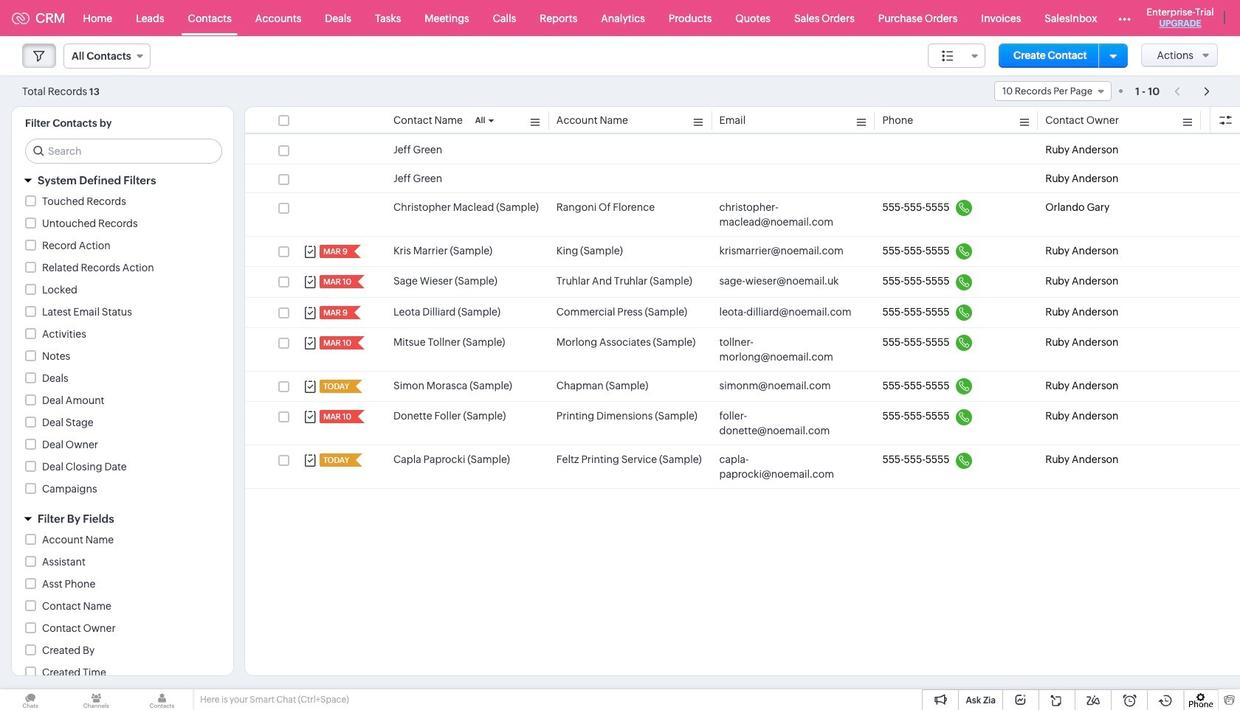 Task type: locate. For each thing, give the bounding box(es) containing it.
none field size
[[928, 44, 986, 68]]

create menu image
[[1235, 0, 1240, 36]]

row group
[[245, 136, 1240, 490]]

None field
[[63, 44, 150, 69], [928, 44, 986, 68], [994, 81, 1112, 101], [63, 44, 150, 69], [994, 81, 1112, 101]]

logo image
[[12, 12, 30, 24]]

size image
[[942, 49, 954, 63]]



Task type: vqa. For each thing, say whether or not it's contained in the screenshot.
other modules field on the top right of the page
yes



Task type: describe. For each thing, give the bounding box(es) containing it.
Other Modules field
[[1109, 6, 1141, 30]]

Search text field
[[26, 140, 221, 163]]

contacts image
[[132, 690, 192, 711]]

channels image
[[66, 690, 127, 711]]

chats image
[[0, 690, 61, 711]]



